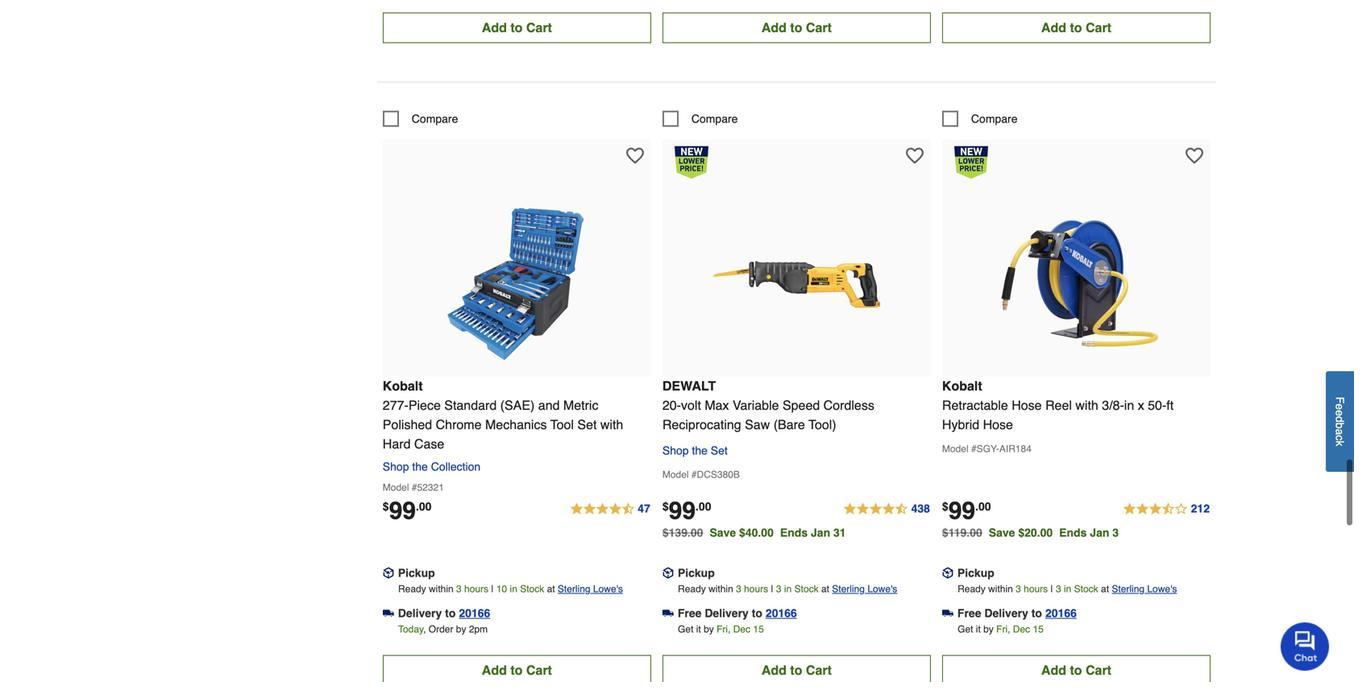 Task type: locate. For each thing, give the bounding box(es) containing it.
15
[[753, 624, 764, 635], [1033, 624, 1044, 635]]

with right the tool
[[600, 417, 623, 432]]

2 horizontal spatial within
[[988, 584, 1013, 595]]

get
[[678, 624, 693, 635], [958, 624, 973, 635]]

heart outline image for 2nd new lower price icon from right
[[906, 147, 924, 165]]

stock down ends jan 3 element
[[1074, 584, 1098, 595]]

2 .00 from the left
[[696, 500, 711, 513]]

1 truck filled image from the left
[[662, 608, 674, 620]]

1 save from the left
[[710, 527, 736, 540]]

.00 for $139.00
[[696, 500, 711, 513]]

0 vertical spatial set
[[577, 417, 597, 432]]

1 horizontal spatial truck filled image
[[942, 608, 953, 620]]

$ right 438
[[942, 500, 948, 513]]

hose left reel
[[1012, 398, 1042, 413]]

1 15 from the left
[[753, 624, 764, 635]]

with
[[1075, 398, 1098, 413], [600, 417, 623, 432]]

k
[[1334, 441, 1346, 447]]

model left 52321
[[383, 482, 409, 494]]

2 sterling from the left
[[832, 584, 865, 595]]

delivery for truck filled image corresponding to third the 20166 button from left
[[984, 607, 1028, 620]]

at for third the 20166 button from left
[[1101, 584, 1109, 595]]

f
[[1334, 397, 1346, 404]]

1 ready from the left
[[398, 584, 426, 595]]

1 heart outline image from the left
[[906, 147, 924, 165]]

3 pickup from the left
[[957, 567, 994, 580]]

2 fri, from the left
[[996, 624, 1010, 635]]

2 hours from the left
[[744, 584, 768, 595]]

savings save $20.00 element
[[989, 527, 1125, 540]]

pickup image
[[383, 568, 394, 579], [662, 568, 674, 579], [942, 568, 953, 579]]

| down the savings save $20.00 element
[[1051, 584, 1053, 595]]

2 e from the top
[[1334, 410, 1346, 417]]

hose
[[1012, 398, 1042, 413], [983, 417, 1013, 432]]

.00 down 52321
[[416, 500, 432, 513]]

50419808 element
[[942, 111, 1018, 127]]

sterling right 10
[[558, 584, 590, 595]]

2 sterling lowe's button from the left
[[832, 581, 897, 598]]

99 for $139.00
[[669, 497, 696, 525]]

438 button
[[843, 500, 931, 519]]

ends jan 3 element
[[1059, 527, 1125, 540]]

| left 10
[[491, 584, 494, 595]]

0 horizontal spatial ready
[[398, 584, 426, 595]]

0 horizontal spatial 99
[[389, 497, 416, 525]]

$ 99 .00 up $119.00 at the right
[[942, 497, 991, 525]]

cordless
[[823, 398, 874, 413]]

20166
[[459, 607, 490, 620], [766, 607, 797, 620], [1045, 607, 1077, 620]]

2 ends from the left
[[1059, 527, 1087, 540]]

2 $ from the left
[[662, 500, 669, 513]]

sterling for sterling lowe's button associated with third the 20166 button from left
[[1112, 584, 1145, 595]]

truck filled image for third the 20166 button from left
[[942, 608, 953, 620]]

|
[[491, 584, 494, 595], [771, 584, 773, 595], [1051, 584, 1053, 595]]

2 4.5 stars image from the left
[[843, 500, 931, 519]]

stock down ends jan 31 element
[[794, 584, 819, 595]]

2 horizontal spatial actual price $99.00 element
[[942, 497, 991, 525]]

# down "hybrid"
[[971, 444, 977, 455]]

1 horizontal spatial shop
[[662, 444, 689, 457]]

0 horizontal spatial jan
[[811, 527, 830, 540]]

0 horizontal spatial with
[[600, 417, 623, 432]]

mechanics
[[485, 417, 547, 432]]

in right 10
[[510, 584, 517, 595]]

at down ends jan 3 element
[[1101, 584, 1109, 595]]

sterling
[[558, 584, 590, 595], [832, 584, 865, 595], [1112, 584, 1145, 595]]

1 | from the left
[[491, 584, 494, 595]]

1 horizontal spatial ready
[[678, 584, 706, 595]]

1 horizontal spatial sterling lowe's button
[[832, 581, 897, 598]]

2 horizontal spatial stock
[[1074, 584, 1098, 595]]

0 horizontal spatial $
[[383, 500, 389, 513]]

hours down $20.00
[[1024, 584, 1048, 595]]

1 sterling lowe's button from the left
[[558, 581, 623, 598]]

0 horizontal spatial $ 99 .00
[[383, 497, 432, 525]]

3 within from the left
[[988, 584, 1013, 595]]

1 horizontal spatial compare
[[691, 112, 738, 125]]

set down metric
[[577, 417, 597, 432]]

3 at from the left
[[1101, 584, 1109, 595]]

free delivery to 20166
[[678, 607, 797, 620], [957, 607, 1077, 620]]

jan
[[811, 527, 830, 540], [1090, 527, 1109, 540]]

0 horizontal spatial pickup image
[[383, 568, 394, 579]]

actual price $99.00 element for $139.00 save $40.00 ends jan 31
[[662, 497, 711, 525]]

3 sterling from the left
[[1112, 584, 1145, 595]]

1 vertical spatial the
[[412, 461, 428, 473]]

1 horizontal spatial 20166 button
[[766, 606, 797, 622]]

3 $ 99 .00 from the left
[[942, 497, 991, 525]]

1 horizontal spatial sterling
[[832, 584, 865, 595]]

0 vertical spatial with
[[1075, 398, 1098, 413]]

truck filled image
[[662, 608, 674, 620], [942, 608, 953, 620]]

3 20166 from the left
[[1045, 607, 1077, 620]]

new lower price image down the 50419808 element
[[954, 146, 988, 179]]

4.5 stars image
[[569, 500, 651, 519], [843, 500, 931, 519]]

1 e from the top
[[1334, 404, 1346, 410]]

sterling lowe's button for third the 20166 button from left
[[1112, 581, 1177, 598]]

.00 up was price $139.00 element
[[696, 500, 711, 513]]

0 horizontal spatial model
[[383, 482, 409, 494]]

at right 10
[[547, 584, 555, 595]]

20166 button
[[459, 606, 490, 622], [766, 606, 797, 622], [1045, 606, 1077, 622]]

2 horizontal spatial 20166 button
[[1045, 606, 1077, 622]]

0 horizontal spatial it
[[696, 624, 701, 635]]

ready within 3 hours | 10 in stock at sterling lowe's
[[398, 584, 623, 595]]

$ 99 .00 for $139.00 save $40.00 ends jan 31
[[662, 497, 711, 525]]

1 99 from the left
[[389, 497, 416, 525]]

compare for the 50419808 element
[[971, 112, 1018, 125]]

tool
[[550, 417, 574, 432]]

e up 'd'
[[1334, 404, 1346, 410]]

kobalt inside kobalt 277-piece standard (sae) and metric polished chrome mechanics tool set with hard case
[[383, 379, 423, 394]]

47 button
[[569, 500, 651, 519]]

1 horizontal spatial dec
[[1013, 624, 1030, 635]]

0 vertical spatial shop
[[662, 444, 689, 457]]

pickup image up truck filled icon
[[383, 568, 394, 579]]

save left $20.00
[[989, 527, 1015, 540]]

(sae)
[[500, 398, 535, 413]]

1 compare from the left
[[412, 112, 458, 125]]

0 horizontal spatial hours
[[464, 584, 488, 595]]

sterling for sterling lowe's button corresponding to 2nd the 20166 button
[[832, 584, 865, 595]]

0 horizontal spatial .00
[[416, 500, 432, 513]]

0 horizontal spatial pickup
[[398, 567, 435, 580]]

1 $ from the left
[[383, 500, 389, 513]]

2 by from the left
[[704, 624, 714, 635]]

2 dec from the left
[[1013, 624, 1030, 635]]

| for 2nd the 20166 button
[[771, 584, 773, 595]]

model
[[942, 444, 969, 455], [662, 469, 689, 481], [383, 482, 409, 494]]

3 right $20.00
[[1113, 527, 1119, 540]]

set up dcs380b
[[711, 444, 728, 457]]

2 compare from the left
[[691, 112, 738, 125]]

2 | from the left
[[771, 584, 773, 595]]

3 .00 from the left
[[975, 500, 991, 513]]

1 horizontal spatial #
[[691, 469, 697, 481]]

1 get it by fri, dec 15 from the left
[[678, 624, 764, 635]]

ready within 3 hours | 3 in stock at sterling lowe's down the savings save $20.00 element
[[958, 584, 1177, 595]]

within up delivery to 20166
[[429, 584, 454, 595]]

with inside kobalt 277-piece standard (sae) and metric polished chrome mechanics tool set with hard case
[[600, 417, 623, 432]]

$139.00 save $40.00 ends jan 31
[[662, 527, 846, 540]]

3 lowe's from the left
[[1147, 584, 1177, 595]]

sterling lowe's button
[[558, 581, 623, 598], [832, 581, 897, 598], [1112, 581, 1177, 598]]

2 get from the left
[[958, 624, 973, 635]]

1 vertical spatial shop
[[383, 461, 409, 473]]

2 pickup image from the left
[[662, 568, 674, 579]]

3 ready from the left
[[958, 584, 986, 595]]

0 horizontal spatial delivery
[[398, 607, 442, 620]]

2 20166 from the left
[[766, 607, 797, 620]]

lowe's down 47 button
[[593, 584, 623, 595]]

delivery
[[398, 607, 442, 620], [705, 607, 749, 620], [984, 607, 1028, 620]]

1 jan from the left
[[811, 527, 830, 540]]

1 sterling from the left
[[558, 584, 590, 595]]

4.5 stars image containing 47
[[569, 500, 651, 519]]

pickup down the $139.00
[[678, 567, 715, 580]]

1 horizontal spatial kobalt
[[942, 379, 982, 394]]

$ down model # 52321
[[383, 500, 389, 513]]

2 jan from the left
[[1090, 527, 1109, 540]]

the
[[692, 444, 708, 457], [412, 461, 428, 473]]

jan right $20.00
[[1090, 527, 1109, 540]]

heart outline image
[[626, 147, 644, 165]]

20166 for truck filled image corresponding to third the 20166 button from left
[[1045, 607, 1077, 620]]

compare
[[412, 112, 458, 125], [691, 112, 738, 125], [971, 112, 1018, 125]]

0 horizontal spatial truck filled image
[[662, 608, 674, 620]]

ready within 3 hours | 3 in stock at sterling lowe's down 'savings save $40.00' 'element'
[[678, 584, 897, 595]]

2 delivery from the left
[[705, 607, 749, 620]]

hours down $40.00
[[744, 584, 768, 595]]

actual price $99.00 element up $119.00 at the right
[[942, 497, 991, 525]]

1 ready within 3 hours | 3 in stock at sterling lowe's from the left
[[678, 584, 897, 595]]

0 horizontal spatial 20166 button
[[459, 606, 490, 622]]

kobalt 277-piece standard (sae) and metric polished chrome mechanics tool set with hard case
[[383, 379, 623, 452]]

0 horizontal spatial 20166
[[459, 607, 490, 620]]

heart outline image
[[906, 147, 924, 165], [1186, 147, 1203, 165]]

case
[[414, 437, 444, 452]]

99 up the $139.00
[[669, 497, 696, 525]]

within down '$139.00 save $40.00 ends jan 31'
[[709, 584, 733, 595]]

0 horizontal spatial free
[[678, 607, 702, 620]]

1 horizontal spatial 4.5 stars image
[[843, 500, 931, 519]]

add
[[482, 20, 507, 35], [762, 20, 787, 35], [1041, 20, 1066, 35], [482, 663, 507, 678], [762, 663, 787, 678], [1041, 663, 1066, 678]]

model # 52321
[[383, 482, 444, 494]]

e up the b in the bottom of the page
[[1334, 410, 1346, 417]]

0 horizontal spatial ready within 3 hours | 3 in stock at sterling lowe's
[[678, 584, 897, 595]]

pickup up delivery to 20166
[[398, 567, 435, 580]]

0 horizontal spatial ends
[[780, 527, 808, 540]]

ready within 3 hours | 3 in stock at sterling lowe's
[[678, 584, 897, 595], [958, 584, 1177, 595]]

2 horizontal spatial 99
[[948, 497, 975, 525]]

kobalt up the 277-
[[383, 379, 423, 394]]

lowe's down 438 button
[[868, 584, 897, 595]]

1 horizontal spatial set
[[711, 444, 728, 457]]

0 vertical spatial the
[[692, 444, 708, 457]]

2 at from the left
[[821, 584, 829, 595]]

lowe's down the 3.5 stars "image"
[[1147, 584, 1177, 595]]

2 15 from the left
[[1033, 624, 1044, 635]]

get it by fri, dec 15
[[678, 624, 764, 635], [958, 624, 1044, 635]]

(bare
[[774, 417, 805, 432]]

2 kobalt from the left
[[942, 379, 982, 394]]

with inside the "kobalt retractable hose reel with 3/8-in x 50-ft hybrid hose"
[[1075, 398, 1098, 413]]

2 free from the left
[[957, 607, 981, 620]]

shop for 277-piece standard (sae) and metric polished chrome mechanics tool set with hard case
[[383, 461, 409, 473]]

model for 20-volt max variable speed cordless reciprocating saw (bare tool)
[[662, 469, 689, 481]]

compare inside the 50419808 element
[[971, 112, 1018, 125]]

in left x
[[1124, 398, 1134, 413]]

1 stock from the left
[[520, 584, 544, 595]]

1 horizontal spatial it
[[976, 624, 981, 635]]

pickup image for truck filled image associated with 2nd the 20166 button
[[662, 568, 674, 579]]

1 horizontal spatial |
[[771, 584, 773, 595]]

new lower price image
[[674, 146, 708, 179], [954, 146, 988, 179]]

1 horizontal spatial the
[[692, 444, 708, 457]]

2 save from the left
[[989, 527, 1015, 540]]

pickup
[[398, 567, 435, 580], [678, 567, 715, 580], [957, 567, 994, 580]]

99 down model # 52321
[[389, 497, 416, 525]]

kobalt for 277-
[[383, 379, 423, 394]]

10
[[496, 584, 507, 595]]

0 horizontal spatial 15
[[753, 624, 764, 635]]

1 horizontal spatial stock
[[794, 584, 819, 595]]

2 horizontal spatial lowe's
[[1147, 584, 1177, 595]]

with left 3/8-
[[1075, 398, 1098, 413]]

1 hours from the left
[[464, 584, 488, 595]]

pickup down $119.00 at the right
[[957, 567, 994, 580]]

the inside shop the set link
[[692, 444, 708, 457]]

2 horizontal spatial delivery
[[984, 607, 1028, 620]]

2 actual price $99.00 element from the left
[[662, 497, 711, 525]]

2 horizontal spatial 20166
[[1045, 607, 1077, 620]]

3962537 element
[[662, 111, 738, 127]]

fri, for third the 20166 button from left
[[996, 624, 1010, 635]]

#
[[971, 444, 977, 455], [691, 469, 697, 481], [412, 482, 417, 494]]

1 kobalt from the left
[[383, 379, 423, 394]]

2 horizontal spatial pickup image
[[942, 568, 953, 579]]

ends right $20.00
[[1059, 527, 1087, 540]]

1 horizontal spatial at
[[821, 584, 829, 595]]

# down shop the collection
[[412, 482, 417, 494]]

0 horizontal spatial dec
[[733, 624, 750, 635]]

# down shop the set link
[[691, 469, 697, 481]]

2 get it by fri, dec 15 from the left
[[958, 624, 1044, 635]]

15 for third the 20166 button from left
[[1033, 624, 1044, 635]]

ends for ends jan 31
[[780, 527, 808, 540]]

retractable
[[942, 398, 1008, 413]]

shop inside shop the set link
[[662, 444, 689, 457]]

pickup image down $119.00 at the right
[[942, 568, 953, 579]]

compare inside 3962537 element
[[691, 112, 738, 125]]

99 up $119.00 at the right
[[948, 497, 975, 525]]

3 actual price $99.00 element from the left
[[942, 497, 991, 525]]

$119.00 save $20.00 ends jan 3
[[942, 527, 1119, 540]]

2 ready within 3 hours | 3 in stock at sterling lowe's from the left
[[958, 584, 1177, 595]]

2 vertical spatial model
[[383, 482, 409, 494]]

shop up model # dcs380b
[[662, 444, 689, 457]]

1 free delivery to 20166 from the left
[[678, 607, 797, 620]]

1 free from the left
[[678, 607, 702, 620]]

2 horizontal spatial $ 99 .00
[[942, 497, 991, 525]]

ready for truck filled icon the pickup icon
[[398, 584, 426, 595]]

stock right 10
[[520, 584, 544, 595]]

ready down $119.00 at the right
[[958, 584, 986, 595]]

model down "hybrid"
[[942, 444, 969, 455]]

sterling down 31
[[832, 584, 865, 595]]

within down $119.00 save $20.00 ends jan 3
[[988, 584, 1013, 595]]

1 horizontal spatial actual price $99.00 element
[[662, 497, 711, 525]]

.00 up was price $119.00 element
[[975, 500, 991, 513]]

saw
[[745, 417, 770, 432]]

dcs380b
[[697, 469, 740, 481]]

ready down the $139.00
[[678, 584, 706, 595]]

add to cart button
[[383, 12, 651, 43], [662, 12, 931, 43], [942, 12, 1211, 43], [383, 656, 651, 683], [662, 656, 931, 683], [942, 656, 1211, 683]]

2 99 from the left
[[669, 497, 696, 525]]

2 heart outline image from the left
[[1186, 147, 1203, 165]]

polished
[[383, 417, 432, 432]]

collection
[[431, 461, 481, 473]]

dec for 2nd the 20166 button
[[733, 624, 750, 635]]

2 horizontal spatial sterling lowe's button
[[1112, 581, 1177, 598]]

new lower price image down 3962537 element
[[674, 146, 708, 179]]

sterling down ends jan 3 element
[[1112, 584, 1145, 595]]

.00
[[416, 500, 432, 513], [696, 500, 711, 513], [975, 500, 991, 513]]

was price $119.00 element
[[942, 523, 989, 540]]

1 vertical spatial model
[[662, 469, 689, 481]]

cart
[[526, 20, 552, 35], [806, 20, 832, 35], [1086, 20, 1111, 35], [526, 663, 552, 678], [806, 663, 832, 678], [1086, 663, 1111, 678]]

1 pickup from the left
[[398, 567, 435, 580]]

ends
[[780, 527, 808, 540], [1059, 527, 1087, 540]]

2 horizontal spatial sterling
[[1112, 584, 1145, 595]]

dewalt 20-volt max variable speed cordless reciprocating saw (bare tool) image
[[708, 193, 885, 370]]

by
[[456, 624, 466, 635], [704, 624, 714, 635], [983, 624, 994, 635]]

0 horizontal spatial new lower price image
[[674, 146, 708, 179]]

1 horizontal spatial $ 99 .00
[[662, 497, 711, 525]]

0 horizontal spatial sterling
[[558, 584, 590, 595]]

ready for the pickup icon related to truck filled image corresponding to third the 20166 button from left
[[958, 584, 986, 595]]

5014441975 element
[[383, 111, 458, 127]]

save
[[710, 527, 736, 540], [989, 527, 1015, 540]]

kobalt up retractable
[[942, 379, 982, 394]]

1 at from the left
[[547, 584, 555, 595]]

1 actual price $99.00 element from the left
[[383, 497, 432, 525]]

compare inside 5014441975 element
[[412, 112, 458, 125]]

2 horizontal spatial at
[[1101, 584, 1109, 595]]

$ right 47
[[662, 500, 669, 513]]

1 lowe's from the left
[[593, 584, 623, 595]]

1 vertical spatial with
[[600, 417, 623, 432]]

99 for $119.00
[[948, 497, 975, 525]]

2 truck filled image from the left
[[942, 608, 953, 620]]

1 horizontal spatial free delivery to 20166
[[957, 607, 1077, 620]]

3 sterling lowe's button from the left
[[1112, 581, 1177, 598]]

dec for third the 20166 button from left
[[1013, 624, 1030, 635]]

it
[[696, 624, 701, 635], [976, 624, 981, 635]]

in
[[1124, 398, 1134, 413], [510, 584, 517, 595], [784, 584, 792, 595], [1064, 584, 1071, 595]]

$119.00
[[942, 527, 982, 540]]

in down the savings save $20.00 element
[[1064, 584, 1071, 595]]

4.5 stars image containing 438
[[843, 500, 931, 519]]

0 horizontal spatial get
[[678, 624, 693, 635]]

1 horizontal spatial .00
[[696, 500, 711, 513]]

1 horizontal spatial delivery
[[705, 607, 749, 620]]

3 pickup image from the left
[[942, 568, 953, 579]]

3
[[1113, 527, 1119, 540], [456, 584, 462, 595], [736, 584, 741, 595], [776, 584, 782, 595], [1016, 584, 1021, 595], [1056, 584, 1061, 595]]

ready
[[398, 584, 426, 595], [678, 584, 706, 595], [958, 584, 986, 595]]

jan left 31
[[811, 527, 830, 540]]

$ 99 .00 down model # 52321
[[383, 497, 432, 525]]

hose up sgy-
[[983, 417, 1013, 432]]

1 horizontal spatial ready within 3 hours | 3 in stock at sterling lowe's
[[958, 584, 1177, 595]]

tool)
[[809, 417, 836, 432]]

2 horizontal spatial pickup
[[957, 567, 994, 580]]

f e e d b a c k button
[[1326, 372, 1354, 472]]

3 20166 button from the left
[[1045, 606, 1077, 622]]

0 horizontal spatial #
[[412, 482, 417, 494]]

kobalt inside the "kobalt retractable hose reel with 3/8-in x 50-ft hybrid hose"
[[942, 379, 982, 394]]

1 horizontal spatial lowe's
[[868, 584, 897, 595]]

3 delivery from the left
[[984, 607, 1028, 620]]

1 horizontal spatial get
[[958, 624, 973, 635]]

kobalt
[[383, 379, 423, 394], [942, 379, 982, 394]]

actual price $99.00 element down model # 52321
[[383, 497, 432, 525]]

truck filled image for 2nd the 20166 button
[[662, 608, 674, 620]]

actual price $99.00 element for $119.00 save $20.00 ends jan 3
[[942, 497, 991, 525]]

actual price $99.00 element up the $139.00
[[662, 497, 711, 525]]

2 within from the left
[[709, 584, 733, 595]]

2 horizontal spatial ready
[[958, 584, 986, 595]]

3 $ from the left
[[942, 500, 948, 513]]

variable
[[733, 398, 779, 413]]

$ 99 .00 up the $139.00
[[662, 497, 711, 525]]

3 compare from the left
[[971, 112, 1018, 125]]

# for 277-piece standard (sae) and metric polished chrome mechanics tool set with hard case
[[412, 482, 417, 494]]

pickup image for truck filled icon
[[383, 568, 394, 579]]

by for truck filled image corresponding to third the 20166 button from left
[[983, 624, 994, 635]]

model down shop the set link
[[662, 469, 689, 481]]

| for first the 20166 button
[[491, 584, 494, 595]]

actual price $99.00 element
[[383, 497, 432, 525], [662, 497, 711, 525], [942, 497, 991, 525]]

by for truck filled image associated with 2nd the 20166 button
[[704, 624, 714, 635]]

sterling for sterling lowe's button related to first the 20166 button
[[558, 584, 590, 595]]

kobalt 277-piece standard (sae) and metric polished chrome mechanics tool set with hard case image
[[428, 193, 606, 370]]

3 by from the left
[[983, 624, 994, 635]]

compare for 3962537 element
[[691, 112, 738, 125]]

lowe's
[[593, 584, 623, 595], [868, 584, 897, 595], [1147, 584, 1177, 595]]

| down 'savings save $40.00' 'element'
[[771, 584, 773, 595]]

ends right $40.00
[[780, 527, 808, 540]]

1 20166 from the left
[[459, 607, 490, 620]]

pickup image for truck filled image corresponding to third the 20166 button from left
[[942, 568, 953, 579]]

0 horizontal spatial the
[[412, 461, 428, 473]]

order
[[429, 624, 453, 635]]

1 vertical spatial #
[[691, 469, 697, 481]]

sgy-
[[977, 444, 999, 455]]

pickup image down the $139.00
[[662, 568, 674, 579]]

dewalt
[[662, 379, 716, 394]]

sterling lowe's button for first the 20166 button
[[558, 581, 623, 598]]

$139.00
[[662, 527, 703, 540]]

1 get from the left
[[678, 624, 693, 635]]

3 99 from the left
[[948, 497, 975, 525]]

0 horizontal spatial compare
[[412, 112, 458, 125]]

shop for 20-volt max variable speed cordless reciprocating saw (bare tool)
[[662, 444, 689, 457]]

0 horizontal spatial sterling lowe's button
[[558, 581, 623, 598]]

0 horizontal spatial by
[[456, 624, 466, 635]]

1 ends from the left
[[780, 527, 808, 540]]

0 horizontal spatial get it by fri, dec 15
[[678, 624, 764, 635]]

0 horizontal spatial 4.5 stars image
[[569, 500, 651, 519]]

1 horizontal spatial jan
[[1090, 527, 1109, 540]]

1 horizontal spatial with
[[1075, 398, 1098, 413]]

hours left 10
[[464, 584, 488, 595]]

1 horizontal spatial new lower price image
[[954, 146, 988, 179]]

1 horizontal spatial fri,
[[996, 624, 1010, 635]]

the up model # dcs380b
[[692, 444, 708, 457]]

at down ends jan 31 element
[[821, 584, 829, 595]]

1 delivery from the left
[[398, 607, 442, 620]]

0 horizontal spatial set
[[577, 417, 597, 432]]

2 horizontal spatial hours
[[1024, 584, 1048, 595]]

0 horizontal spatial fri,
[[717, 624, 731, 635]]

hybrid
[[942, 417, 979, 432]]

2 $ 99 .00 from the left
[[662, 497, 711, 525]]

0 horizontal spatial |
[[491, 584, 494, 595]]

2 lowe's from the left
[[868, 584, 897, 595]]

delivery for truck filled image associated with 2nd the 20166 button
[[705, 607, 749, 620]]

0 vertical spatial #
[[971, 444, 977, 455]]

1 pickup image from the left
[[383, 568, 394, 579]]

dec
[[733, 624, 750, 635], [1013, 624, 1030, 635]]

1 horizontal spatial save
[[989, 527, 1015, 540]]

0 horizontal spatial actual price $99.00 element
[[383, 497, 432, 525]]

1 dec from the left
[[733, 624, 750, 635]]

1 fri, from the left
[[717, 624, 731, 635]]

1 4.5 stars image from the left
[[569, 500, 651, 519]]

at for first the 20166 button
[[547, 584, 555, 595]]

1 horizontal spatial within
[[709, 584, 733, 595]]

2 ready from the left
[[678, 584, 706, 595]]

the up model # 52321
[[412, 461, 428, 473]]

.00 for $119.00
[[975, 500, 991, 513]]

in down 'savings save $40.00' 'element'
[[784, 584, 792, 595]]

31
[[833, 527, 846, 540]]

fri, for 2nd the 20166 button
[[717, 624, 731, 635]]

ready up delivery to 20166
[[398, 584, 426, 595]]

1 within from the left
[[429, 584, 454, 595]]

e
[[1334, 404, 1346, 410], [1334, 410, 1346, 417]]

3 down '$139.00 save $40.00 ends jan 31'
[[736, 584, 741, 595]]

1 horizontal spatial model
[[662, 469, 689, 481]]

1 horizontal spatial free
[[957, 607, 981, 620]]

stock
[[520, 584, 544, 595], [794, 584, 819, 595], [1074, 584, 1098, 595]]

save left $40.00
[[710, 527, 736, 540]]

shop down hard
[[383, 461, 409, 473]]

$ for $139.00 save $40.00 ends jan 31
[[662, 500, 669, 513]]

2 horizontal spatial by
[[983, 624, 994, 635]]

3 | from the left
[[1051, 584, 1053, 595]]

fri,
[[717, 624, 731, 635], [996, 624, 1010, 635]]

$ 99 .00 for $119.00 save $20.00 ends jan 3
[[942, 497, 991, 525]]

$
[[383, 500, 389, 513], [662, 500, 669, 513], [942, 500, 948, 513]]



Task type: vqa. For each thing, say whether or not it's contained in the screenshot.
on
no



Task type: describe. For each thing, give the bounding box(es) containing it.
kobalt retractable hose reel with 3/8-in x 50-ft hybrid hose image
[[988, 193, 1165, 370]]

savings save $40.00 element
[[710, 527, 852, 540]]

reel
[[1045, 398, 1072, 413]]

$40.00
[[739, 527, 774, 540]]

standard
[[444, 398, 497, 413]]

within for 2nd the 20166 button
[[709, 584, 733, 595]]

shop the collection link
[[383, 461, 487, 473]]

f e e d b a c k
[[1334, 397, 1346, 447]]

at for 2nd the 20166 button
[[821, 584, 829, 595]]

20-
[[662, 398, 681, 413]]

212
[[1191, 502, 1210, 515]]

truck filled image
[[383, 608, 394, 620]]

model for 277-piece standard (sae) and metric polished chrome mechanics tool set with hard case
[[383, 482, 409, 494]]

air184
[[999, 444, 1032, 455]]

1 by from the left
[[456, 624, 466, 635]]

2 it from the left
[[976, 624, 981, 635]]

shop the set
[[662, 444, 728, 457]]

and
[[538, 398, 560, 413]]

2 new lower price image from the left
[[954, 146, 988, 179]]

1 it from the left
[[696, 624, 701, 635]]

3/8-
[[1102, 398, 1124, 413]]

today
[[398, 624, 424, 635]]

b
[[1334, 423, 1346, 429]]

50-
[[1148, 398, 1167, 413]]

2 free delivery to 20166 from the left
[[957, 607, 1077, 620]]

volt
[[681, 398, 701, 413]]

d
[[1334, 417, 1346, 423]]

today , order by 2pm
[[398, 624, 488, 635]]

delivery to 20166
[[398, 607, 490, 620]]

1 new lower price image from the left
[[674, 146, 708, 179]]

| for third the 20166 button from left
[[1051, 584, 1053, 595]]

4.5 stars image for 438 button
[[843, 500, 931, 519]]

2 pickup from the left
[[678, 567, 715, 580]]

$20.00
[[1018, 527, 1053, 540]]

2 20166 button from the left
[[766, 606, 797, 622]]

was price $139.00 element
[[662, 523, 710, 540]]

15 for 2nd the 20166 button
[[753, 624, 764, 635]]

chat invite button image
[[1281, 622, 1330, 671]]

the for polished
[[412, 461, 428, 473]]

speed
[[783, 398, 820, 413]]

max
[[705, 398, 729, 413]]

ends for ends jan 3
[[1059, 527, 1087, 540]]

within for first the 20166 button
[[429, 584, 454, 595]]

shop the collection
[[383, 461, 481, 473]]

20166 for truck filled image associated with 2nd the 20166 button
[[766, 607, 797, 620]]

model # sgy-air184
[[942, 444, 1032, 455]]

212 button
[[1122, 500, 1211, 519]]

jan for 31
[[811, 527, 830, 540]]

get it by fri, dec 15 for 2nd the 20166 button
[[678, 624, 764, 635]]

a
[[1334, 429, 1346, 436]]

reciprocating
[[662, 417, 741, 432]]

chrome
[[436, 417, 482, 432]]

compare for 5014441975 element
[[412, 112, 458, 125]]

3 up delivery to 20166
[[456, 584, 462, 595]]

ends jan 31 element
[[780, 527, 852, 540]]

jan for 3
[[1090, 527, 1109, 540]]

2pm
[[469, 624, 488, 635]]

set inside kobalt 277-piece standard (sae) and metric polished chrome mechanics tool set with hard case
[[577, 417, 597, 432]]

ready for the pickup icon associated with truck filled image associated with 2nd the 20166 button
[[678, 584, 706, 595]]

# for 20-volt max variable speed cordless reciprocating saw (bare tool)
[[691, 469, 697, 481]]

save for save $20.00
[[989, 527, 1015, 540]]

within for third the 20166 button from left
[[988, 584, 1013, 595]]

ft
[[1167, 398, 1174, 413]]

piece
[[409, 398, 441, 413]]

3 stock from the left
[[1074, 584, 1098, 595]]

1 vertical spatial hose
[[983, 417, 1013, 432]]

heart outline image for second new lower price icon
[[1186, 147, 1203, 165]]

,
[[424, 624, 426, 635]]

$ for $119.00 save $20.00 ends jan 3
[[942, 500, 948, 513]]

3.5 stars image
[[1122, 500, 1211, 519]]

2 horizontal spatial model
[[942, 444, 969, 455]]

0 vertical spatial hose
[[1012, 398, 1042, 413]]

shop the set link
[[662, 441, 728, 461]]

3 hours from the left
[[1024, 584, 1048, 595]]

x
[[1138, 398, 1144, 413]]

438
[[911, 502, 930, 515]]

277-
[[383, 398, 409, 413]]

the for reciprocating
[[692, 444, 708, 457]]

3 down 'savings save $40.00' 'element'
[[776, 584, 782, 595]]

sterling lowe's button for 2nd the 20166 button
[[832, 581, 897, 598]]

c
[[1334, 436, 1346, 441]]

47
[[638, 502, 650, 515]]

2 horizontal spatial #
[[971, 444, 977, 455]]

3 down $119.00 save $20.00 ends jan 3
[[1016, 584, 1021, 595]]

kobalt for retractable
[[942, 379, 982, 394]]

get it by fri, dec 15 for third the 20166 button from left
[[958, 624, 1044, 635]]

1 vertical spatial set
[[711, 444, 728, 457]]

1 $ 99 .00 from the left
[[383, 497, 432, 525]]

52321
[[417, 482, 444, 494]]

model # dcs380b
[[662, 469, 740, 481]]

1 20166 button from the left
[[459, 606, 490, 622]]

1 .00 from the left
[[416, 500, 432, 513]]

dewalt 20-volt max variable speed cordless reciprocating saw (bare tool)
[[662, 379, 874, 432]]

metric
[[563, 398, 598, 413]]

kobalt retractable hose reel with 3/8-in x 50-ft hybrid hose
[[942, 379, 1174, 432]]

hard
[[383, 437, 411, 452]]

save for save $40.00
[[710, 527, 736, 540]]

in inside the "kobalt retractable hose reel with 3/8-in x 50-ft hybrid hose"
[[1124, 398, 1134, 413]]

3 down the savings save $20.00 element
[[1056, 584, 1061, 595]]

2 stock from the left
[[794, 584, 819, 595]]

4.5 stars image for 47 button
[[569, 500, 651, 519]]



